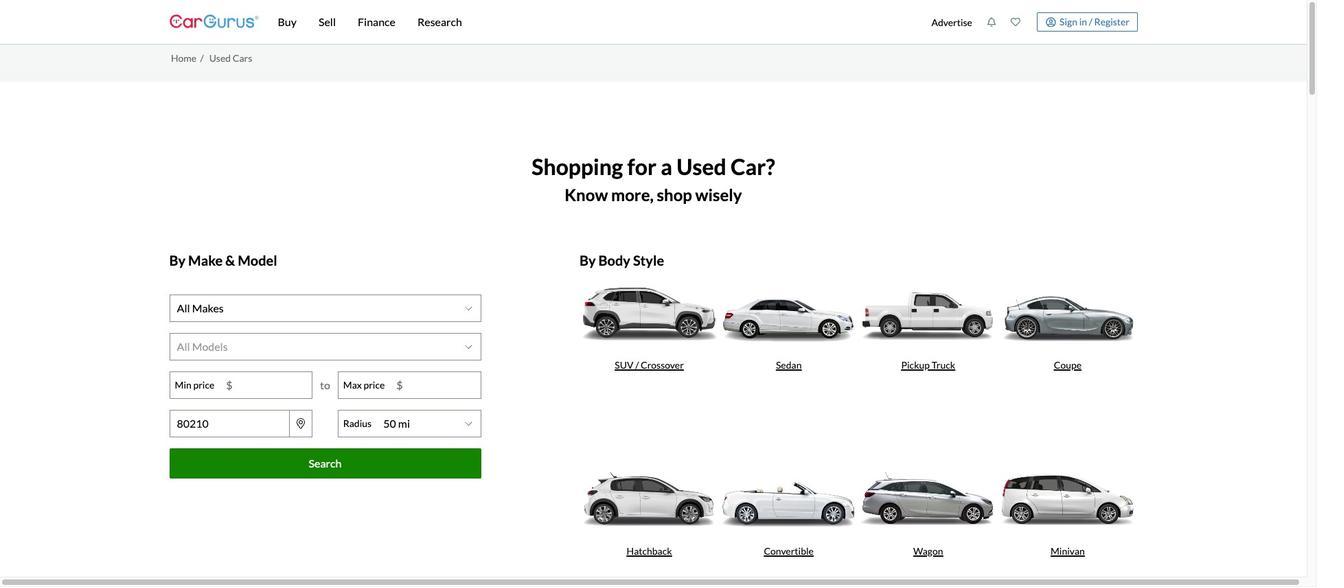 Task type: describe. For each thing, give the bounding box(es) containing it.
search button
[[169, 448, 481, 478]]

Max price number field
[[390, 372, 480, 398]]

sign
[[1060, 16, 1078, 27]]

register
[[1095, 16, 1130, 27]]

a
[[661, 153, 672, 180]]

style
[[633, 252, 664, 268]]

car?
[[731, 153, 775, 180]]

body
[[599, 252, 631, 268]]

pickup truck
[[901, 359, 955, 371]]

hatchback body style image
[[580, 460, 719, 539]]

home / used cars
[[171, 52, 252, 64]]

user icon image
[[1046, 17, 1056, 27]]

finance button
[[347, 0, 407, 44]]

chevron down image
[[465, 343, 472, 351]]

shopping
[[532, 153, 623, 180]]

pickup truck body style image
[[859, 274, 998, 352]]

open notifications image
[[987, 17, 997, 27]]

/ inside menu item
[[1089, 16, 1093, 27]]

convertible
[[764, 545, 814, 557]]

home link
[[171, 52, 197, 64]]

advertise
[[932, 16, 972, 28]]

to
[[320, 378, 330, 391]]

model
[[238, 252, 277, 268]]

more,
[[611, 185, 654, 205]]

pickup truck link
[[859, 274, 998, 460]]

sedan body style image
[[719, 274, 859, 352]]

find my location image
[[297, 418, 305, 429]]

convertible link
[[719, 460, 859, 587]]

sedan link
[[719, 274, 859, 460]]

wagon
[[914, 545, 943, 557]]

research
[[418, 15, 462, 28]]

research button
[[407, 0, 473, 44]]

finance
[[358, 15, 396, 28]]

max price
[[343, 379, 385, 391]]

truck
[[932, 359, 955, 371]]

hatchback link
[[580, 460, 719, 587]]

suv / crossover
[[615, 359, 684, 371]]

Min price number field
[[219, 372, 312, 398]]

price for min price
[[193, 379, 214, 391]]

sign in / register menu item
[[1028, 12, 1138, 32]]

crossover
[[641, 359, 684, 371]]

sell
[[319, 15, 336, 28]]

coupe
[[1054, 359, 1082, 371]]

0 horizontal spatial used
[[209, 52, 231, 64]]

coupe link
[[998, 274, 1138, 460]]

by make & model
[[169, 252, 277, 268]]



Task type: locate. For each thing, give the bounding box(es) containing it.
min price
[[175, 379, 214, 391]]

buy button
[[267, 0, 308, 44]]

/ right in
[[1089, 16, 1093, 27]]

1 chevron down image from the top
[[465, 304, 472, 312]]

1 horizontal spatial price
[[364, 379, 385, 391]]

price right the max
[[364, 379, 385, 391]]

0 vertical spatial /
[[1089, 16, 1093, 27]]

used
[[209, 52, 231, 64], [677, 153, 727, 180]]

by left make
[[169, 252, 186, 268]]

suv / crossover link
[[580, 274, 719, 460]]

pickup
[[901, 359, 930, 371]]

convertible body style image
[[719, 460, 859, 539]]

max
[[343, 379, 362, 391]]

0 vertical spatial chevron down image
[[465, 304, 472, 312]]

chevron down image up chevron down icon
[[465, 304, 472, 312]]

menu bar containing buy
[[259, 0, 924, 44]]

saved cars image
[[1011, 17, 1021, 27]]

suv
[[615, 359, 634, 371]]

menu containing sign in / register
[[924, 3, 1138, 41]]

cars
[[233, 52, 252, 64]]

price for max price
[[364, 379, 385, 391]]

1 horizontal spatial used
[[677, 153, 727, 180]]

minivan body style image
[[998, 460, 1138, 539]]

0 horizontal spatial /
[[200, 52, 204, 64]]

in
[[1079, 16, 1087, 27]]

0 vertical spatial used
[[209, 52, 231, 64]]

wagon link
[[859, 460, 998, 587]]

cargurus logo homepage link link
[[169, 2, 259, 42]]

wagon body style image
[[859, 460, 998, 539]]

by for by body style
[[580, 252, 596, 268]]

0 horizontal spatial by
[[169, 252, 186, 268]]

coupe body style image
[[998, 274, 1138, 352]]

Zip Code telephone field
[[169, 410, 290, 437]]

sign in / register
[[1060, 16, 1130, 27]]

1 vertical spatial chevron down image
[[465, 419, 472, 428]]

by
[[169, 252, 186, 268], [580, 252, 596, 268]]

/ right the suv
[[635, 359, 639, 371]]

make
[[188, 252, 223, 268]]

0 horizontal spatial price
[[193, 379, 214, 391]]

suv / crossover body style image
[[580, 274, 719, 352]]

/ for suv / crossover
[[635, 359, 639, 371]]

hatchback
[[627, 545, 672, 557]]

2 price from the left
[[364, 379, 385, 391]]

by for by make & model
[[169, 252, 186, 268]]

2 vertical spatial /
[[635, 359, 639, 371]]

advertise link
[[924, 3, 980, 41]]

1 horizontal spatial by
[[580, 252, 596, 268]]

2 horizontal spatial /
[[1089, 16, 1093, 27]]

for
[[627, 153, 657, 180]]

by left body
[[580, 252, 596, 268]]

menu
[[924, 3, 1138, 41]]

minivan link
[[998, 460, 1138, 587]]

by body style
[[580, 252, 664, 268]]

shop
[[657, 185, 692, 205]]

1 horizontal spatial /
[[635, 359, 639, 371]]

buy
[[278, 15, 297, 28]]

radius
[[343, 418, 372, 429]]

/ for home / used cars
[[200, 52, 204, 64]]

shopping for a used car? know more, shop wisely
[[532, 153, 775, 205]]

chevron down image
[[465, 304, 472, 312], [465, 419, 472, 428]]

1 vertical spatial used
[[677, 153, 727, 180]]

menu bar
[[259, 0, 924, 44]]

&
[[225, 252, 235, 268]]

min
[[175, 379, 191, 391]]

sedan
[[776, 359, 802, 371]]

used left the cars
[[209, 52, 231, 64]]

2 chevron down image from the top
[[465, 419, 472, 428]]

/
[[1089, 16, 1093, 27], [200, 52, 204, 64], [635, 359, 639, 371]]

sign in / register link
[[1037, 12, 1138, 32]]

search
[[309, 457, 342, 470]]

home
[[171, 52, 197, 64]]

/ right home
[[200, 52, 204, 64]]

used inside shopping for a used car? know more, shop wisely
[[677, 153, 727, 180]]

wisely
[[695, 185, 742, 205]]

1 vertical spatial /
[[200, 52, 204, 64]]

minivan
[[1051, 545, 1085, 557]]

1 price from the left
[[193, 379, 214, 391]]

sell button
[[308, 0, 347, 44]]

1 by from the left
[[169, 252, 186, 268]]

cargurus logo homepage link image
[[169, 2, 259, 42]]

price
[[193, 379, 214, 391], [364, 379, 385, 391]]

used up wisely
[[677, 153, 727, 180]]

know
[[565, 185, 608, 205]]

2 by from the left
[[580, 252, 596, 268]]

price right min
[[193, 379, 214, 391]]

chevron down image down max price number field
[[465, 419, 472, 428]]



Task type: vqa. For each thing, say whether or not it's contained in the screenshot.
right editorial
no



